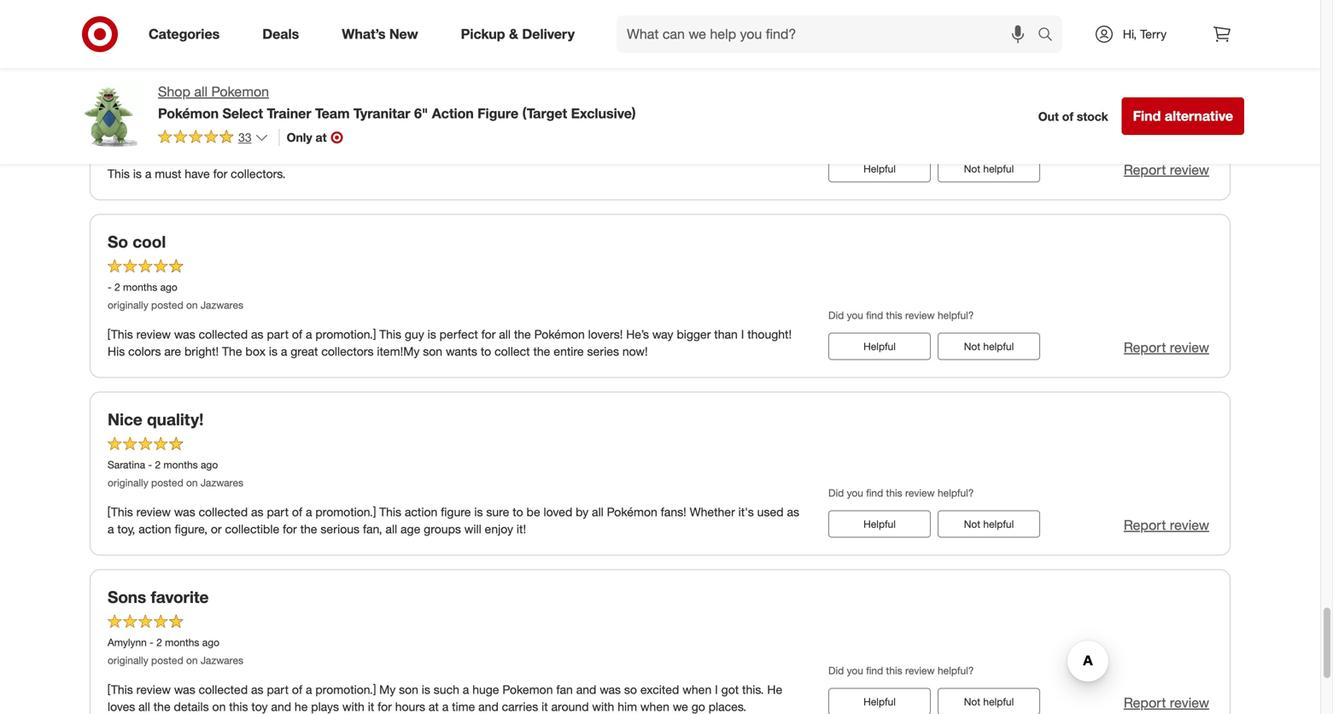 Task type: describe. For each thing, give the bounding box(es) containing it.
pickup & delivery
[[461, 26, 575, 42]]

months for for
[[234, 103, 269, 116]]

justapoorsocialworker
[[108, 103, 216, 116]]

i for sons favorite
[[715, 682, 718, 697]]

not helpful button for third helpful button from the bottom
[[938, 333, 1041, 360]]

report review button for first helpful button from the bottom of the page
[[1124, 693, 1210, 713]]

sons favorite
[[108, 588, 209, 607]]

is right colors,
[[701, 149, 710, 164]]

posted for quality!
[[151, 476, 183, 489]]

1 with from the left
[[343, 699, 365, 714]]

on for for
[[186, 121, 198, 134]]

not for third helpful button from the top
[[964, 518, 981, 531]]

what's
[[342, 26, 386, 42]]

box inside [this review was collected as part of a promotion.] this guy is perfect for all the pokémon lovers! he's way bigger than i thought! his colors are bright! the box is a great collectors item!my son wants to collect the entire series now!
[[246, 344, 266, 359]]

was for for
[[174, 149, 195, 164]]

enthusiast
[[285, 54, 365, 74]]

- inside the - 2 months ago originally posted on jazwares
[[108, 281, 112, 293]]

posted inside the - 2 months ago originally posted on jazwares
[[151, 299, 183, 311]]

did for nice quality!
[[829, 487, 844, 499]]

plays
[[311, 699, 339, 714]]

entire
[[554, 344, 584, 359]]

pokemon inside shop all pokemon pokémon select trainer team tyranitar 6" action figure (target exclusive)
[[211, 83, 269, 100]]

only at
[[287, 130, 327, 145]]

is inside [this review was collected as part of a promotion.] this action figure is sure to be loved by all pokémon fans! whether it's used as a toy, action figure, or collectible for the serious fan, all age groups will enjoy it!
[[475, 505, 483, 520]]

find
[[1134, 108, 1161, 124]]

report review button for third helpful button from the top
[[1124, 516, 1210, 535]]

collect
[[495, 344, 530, 359]]

[this for nice
[[108, 505, 133, 520]]

jazwares inside the - 2 months ago originally posted on jazwares
[[201, 299, 244, 311]]

places.
[[709, 699, 747, 714]]

whether
[[690, 505, 735, 520]]

helpful? for nice quality!
[[938, 487, 974, 499]]

must
[[155, 166, 181, 181]]

of for sons favorite
[[292, 682, 303, 697]]

report review for report review button corresponding to third helpful button from the top
[[1124, 517, 1210, 534]]

ago for perfect for a pokemon enthusiast
[[271, 103, 289, 116]]

nice quality!
[[108, 410, 204, 429]]

originally for perfect
[[108, 121, 148, 134]]

this for first helpful button from the bottom of the page
[[887, 664, 903, 677]]

pokemon
[[208, 54, 280, 74]]

did for so cool
[[829, 309, 844, 322]]

as for quality!
[[251, 505, 264, 520]]

helpful for fourth helpful button from the bottom
[[984, 162, 1014, 175]]

originally for sons
[[108, 654, 148, 667]]

2 for favorite
[[157, 636, 162, 649]]

deals
[[262, 26, 299, 42]]

the inside [this review was collected as part of a promotion.] my son is such a huge pokemon fan and was so excited when i got this. he loves all the details on this toy and he plays with it for hours at a time and carries it around with him when we go places.
[[154, 699, 171, 714]]

sure
[[486, 505, 510, 520]]

fan
[[557, 682, 573, 697]]

of for so cool
[[292, 327, 303, 342]]

box inside the [this review was collected as part of a promotion.] my husband loves this. it is decent quality, good colors, box is good condition. this is a must have for collectors.
[[678, 149, 698, 164]]

hi,
[[1123, 26, 1137, 41]]

find alternative
[[1134, 108, 1234, 124]]

originally for nice
[[108, 476, 148, 489]]

categories link
[[134, 15, 241, 53]]

all right by
[[592, 505, 604, 520]]

[this for perfect
[[108, 149, 133, 164]]

ago for sons favorite
[[202, 636, 220, 649]]

categories
[[149, 26, 220, 42]]

condition.
[[745, 149, 797, 164]]

decent
[[527, 149, 564, 164]]

3 helpful? from the top
[[938, 664, 974, 677]]

what's new
[[342, 26, 418, 42]]

search button
[[1030, 15, 1072, 56]]

did you find this review helpful? for so cool
[[829, 309, 974, 322]]

0 vertical spatial when
[[683, 682, 712, 697]]

so
[[624, 682, 637, 697]]

lovers!
[[588, 327, 623, 342]]

hours
[[395, 699, 426, 714]]

1 good from the left
[[608, 149, 636, 164]]

review inside the [this review was collected as part of a promotion.] my husband loves this. it is decent quality, good colors, box is good condition. this is a must have for collectors.
[[136, 149, 171, 164]]

of for nice quality!
[[292, 505, 303, 520]]

collectors.
[[231, 166, 286, 181]]

bigger
[[677, 327, 711, 342]]

carries
[[502, 699, 538, 714]]

1 vertical spatial when
[[641, 699, 670, 714]]

review inside [this review was collected as part of a promotion.] my son is such a huge pokemon fan and was so excited when i got this. he loves all the details on this toy and he plays with it for hours at a time and carries it around with him when we go places.
[[136, 682, 171, 697]]

excited
[[641, 682, 680, 697]]

helpful for third helpful button from the bottom
[[984, 340, 1014, 353]]

[this review was collected as part of a promotion.] this action figure is sure to be loved by all pokémon fans! whether it's used as a toy, action figure, or collectible for the serious fan, all age groups will enjoy it!
[[108, 505, 800, 537]]

collected for cool
[[199, 327, 248, 342]]

report for third helpful button from the bottom
[[1124, 339, 1167, 356]]

months for favorite
[[165, 636, 199, 649]]

fans!
[[661, 505, 687, 520]]

1 horizontal spatial action
[[405, 505, 438, 520]]

than
[[715, 327, 738, 342]]

at inside [this review was collected as part of a promotion.] my son is such a huge pokemon fan and was so excited when i got this. he loves all the details on this toy and he plays with it for hours at a time and carries it around with him when we go places.
[[429, 699, 439, 714]]

pickup
[[461, 26, 505, 42]]

bright!
[[185, 344, 219, 359]]

all inside shop all pokemon pokémon select trainer team tyranitar 6" action figure (target exclusive)
[[194, 83, 208, 100]]

only
[[287, 130, 312, 145]]

promotion.] for so cool
[[316, 327, 376, 342]]

great
[[291, 344, 318, 359]]

fan,
[[363, 522, 382, 537]]

you for so cool
[[847, 309, 864, 322]]

exclusive)
[[571, 105, 636, 122]]

on inside the - 2 months ago originally posted on jazwares
[[186, 299, 198, 311]]

you for nice quality!
[[847, 487, 864, 499]]

colors,
[[639, 149, 675, 164]]

promotion.] for perfect for a pokemon enthusiast
[[316, 149, 376, 164]]

the
[[222, 344, 242, 359]]

review inside [this review was collected as part of a promotion.] this action figure is sure to be loved by all pokémon fans! whether it's used as a toy, action figure, or collectible for the serious fan, all age groups will enjoy it!
[[136, 505, 171, 520]]

go
[[692, 699, 706, 714]]

pickup & delivery link
[[447, 15, 596, 53]]

1 horizontal spatial and
[[479, 699, 499, 714]]

2 horizontal spatial and
[[576, 682, 597, 697]]

helpful? for so cool
[[938, 309, 974, 322]]

not for first helpful button from the bottom of the page
[[964, 696, 981, 708]]

it!
[[517, 522, 526, 537]]

33
[[238, 130, 252, 145]]

originally inside the - 2 months ago originally posted on jazwares
[[108, 299, 148, 311]]

not helpful for first helpful button from the bottom of the page
[[964, 696, 1014, 708]]

is left 'must'
[[133, 166, 142, 181]]

the up collect
[[514, 327, 531, 342]]

was for cool
[[174, 327, 195, 342]]

huge
[[473, 682, 499, 697]]

2 with from the left
[[592, 699, 615, 714]]

it
[[505, 149, 512, 164]]

report review button for third helpful button from the bottom
[[1124, 338, 1210, 358]]

jazwares for for
[[201, 121, 244, 134]]

toy
[[252, 699, 268, 714]]

terry
[[1141, 26, 1167, 41]]

collectible
[[225, 522, 280, 537]]

saratina
[[108, 458, 145, 471]]

deals link
[[248, 15, 321, 53]]

- for quality!
[[148, 458, 152, 471]]

search
[[1030, 27, 1072, 44]]

series
[[587, 344, 619, 359]]

sons
[[108, 588, 146, 607]]

son inside [this review was collected as part of a promotion.] this guy is perfect for all the pokémon lovers! he's way bigger than i thought! his colors are bright! the box is a great collectors item!my son wants to collect the entire series now!
[[423, 344, 443, 359]]

ago inside the - 2 months ago originally posted on jazwares
[[160, 281, 178, 293]]

2 helpful button from the top
[[829, 333, 931, 360]]

figure
[[478, 105, 519, 122]]

0 horizontal spatial action
[[139, 522, 171, 537]]

[this for sons
[[108, 682, 133, 697]]

all inside [this review was collected as part of a promotion.] this guy is perfect for all the pokémon lovers! he's way bigger than i thought! his colors are bright! the box is a great collectors item!my son wants to collect the entire series now!
[[499, 327, 511, 342]]

figure
[[441, 505, 471, 520]]

part for nice quality!
[[267, 505, 289, 520]]

item!my
[[377, 344, 420, 359]]

thought!
[[748, 327, 792, 342]]

perfect
[[108, 54, 164, 74]]

[this for so
[[108, 327, 133, 342]]

3 helpful button from the top
[[829, 511, 931, 538]]

quality!
[[147, 410, 204, 429]]

not helpful for fourth helpful button from the bottom
[[964, 162, 1014, 175]]

(target
[[523, 105, 567, 122]]



Task type: locate. For each thing, give the bounding box(es) containing it.
on inside amylynn - 2 months ago originally posted on jazwares
[[186, 654, 198, 667]]

part for perfect for a pokemon enthusiast
[[267, 149, 289, 164]]

posted up details
[[151, 654, 183, 667]]

report review button for fourth helpful button from the bottom
[[1124, 160, 1210, 180]]

promotion.] inside [this review was collected as part of a promotion.] my son is such a huge pokemon fan and was so excited when i got this. he loves all the details on this toy and he plays with it for hours at a time and carries it around with him when we go places.
[[316, 682, 376, 697]]

0 vertical spatial my
[[379, 149, 396, 164]]

1 [this from the top
[[108, 149, 133, 164]]

1 helpful? from the top
[[938, 309, 974, 322]]

will
[[465, 522, 482, 537]]

2
[[226, 103, 231, 116], [114, 281, 120, 293], [155, 458, 161, 471], [157, 636, 162, 649]]

was left so
[[600, 682, 621, 697]]

1 horizontal spatial good
[[713, 149, 741, 164]]

[this up his
[[108, 327, 133, 342]]

report for first helpful button from the bottom of the page
[[1124, 695, 1167, 711]]

1 vertical spatial you
[[847, 487, 864, 499]]

around
[[552, 699, 589, 714]]

him
[[618, 699, 637, 714]]

my for perfect for a pokemon enthusiast
[[379, 149, 396, 164]]

this inside [this review was collected as part of a promotion.] this action figure is sure to be loved by all pokémon fans! whether it's used as a toy, action figure, or collectible for the serious fan, all age groups will enjoy it!
[[379, 505, 402, 520]]

jazwares for quality!
[[201, 476, 244, 489]]

2 vertical spatial helpful?
[[938, 664, 974, 677]]

1 helpful from the top
[[864, 162, 896, 175]]

0 vertical spatial did you find this review helpful?
[[829, 309, 974, 322]]

jazwares up details
[[201, 654, 244, 667]]

months down so cool
[[123, 281, 157, 293]]

jazwares inside saratina - 2 months ago originally posted on jazwares
[[201, 476, 244, 489]]

was for favorite
[[174, 682, 195, 697]]

- for for
[[219, 103, 223, 116]]

0 horizontal spatial it
[[368, 699, 374, 714]]

i right 'than'
[[741, 327, 744, 342]]

on right details
[[212, 699, 226, 714]]

was up figure,
[[174, 505, 195, 520]]

0 vertical spatial box
[[678, 149, 698, 164]]

my left husband
[[379, 149, 396, 164]]

was
[[174, 149, 195, 164], [174, 327, 195, 342], [174, 505, 195, 520], [174, 682, 195, 697], [600, 682, 621, 697]]

2 vertical spatial did
[[829, 664, 844, 677]]

1 report review button from the top
[[1124, 160, 1210, 180]]

- up 33 link
[[219, 103, 223, 116]]

report review for third helpful button from the bottom's report review button
[[1124, 339, 1210, 356]]

1 vertical spatial pokémon
[[535, 327, 585, 342]]

2 right amylynn
[[157, 636, 162, 649]]

of inside [this review was collected as part of a promotion.] this guy is perfect for all the pokémon lovers! he's way bigger than i thought! his colors are bright! the box is a great collectors item!my son wants to collect the entire series now!
[[292, 327, 303, 342]]

[this down justapoorsocialworker
[[108, 149, 133, 164]]

pokémon inside [this review was collected as part of a promotion.] this action figure is sure to be loved by all pokémon fans! whether it's used as a toy, action figure, or collectible for the serious fan, all age groups will enjoy it!
[[607, 505, 658, 520]]

1 it from the left
[[368, 699, 374, 714]]

0 vertical spatial pokemon
[[211, 83, 269, 100]]

for inside the [this review was collected as part of a promotion.] my husband loves this. it is decent quality, good colors, box is good condition. this is a must have for collectors.
[[213, 166, 228, 181]]

0 vertical spatial pokémon
[[158, 105, 219, 122]]

he
[[768, 682, 783, 697]]

4 helpful button from the top
[[829, 688, 931, 714]]

1 horizontal spatial son
[[423, 344, 443, 359]]

2 vertical spatial did you find this review helpful?
[[829, 664, 974, 677]]

of inside [this review was collected as part of a promotion.] this action figure is sure to be loved by all pokémon fans! whether it's used as a toy, action figure, or collectible for the serious fan, all age groups will enjoy it!
[[292, 505, 303, 520]]

not
[[964, 162, 981, 175], [964, 340, 981, 353], [964, 518, 981, 531], [964, 696, 981, 708]]

ago for nice quality!
[[201, 458, 218, 471]]

0 horizontal spatial when
[[641, 699, 670, 714]]

out
[[1039, 109, 1059, 124]]

2 horizontal spatial pokémon
[[607, 505, 658, 520]]

0 horizontal spatial box
[[246, 344, 266, 359]]

0 vertical spatial did
[[829, 309, 844, 322]]

posted for favorite
[[151, 654, 183, 667]]

promotion.] inside the [this review was collected as part of a promotion.] my husband loves this. it is decent quality, good colors, box is good condition. this is a must have for collectors.
[[316, 149, 376, 164]]

my
[[379, 149, 396, 164], [379, 682, 396, 697]]

this up fan,
[[379, 505, 402, 520]]

of for perfect for a pokemon enthusiast
[[292, 149, 303, 164]]

was up 'have'
[[174, 149, 195, 164]]

- down so
[[108, 281, 112, 293]]

pokémon inside shop all pokemon pokémon select trainer team tyranitar 6" action figure (target exclusive)
[[158, 105, 219, 122]]

2 promotion.] from the top
[[316, 327, 376, 342]]

my inside the [this review was collected as part of a promotion.] my husband loves this. it is decent quality, good colors, box is good condition. this is a must have for collectors.
[[379, 149, 396, 164]]

2 helpful? from the top
[[938, 487, 974, 499]]

find for so cool
[[867, 309, 884, 322]]

on up the bright!
[[186, 299, 198, 311]]

with left him
[[592, 699, 615, 714]]

months down "favorite"
[[165, 636, 199, 649]]

helpful for fourth helpful button from the bottom
[[864, 162, 896, 175]]

the left details
[[154, 699, 171, 714]]

0 vertical spatial this
[[108, 166, 130, 181]]

jazwares up or
[[201, 476, 244, 489]]

1 not helpful from the top
[[964, 162, 1014, 175]]

loves right husband
[[449, 149, 477, 164]]

have
[[185, 166, 210, 181]]

all left details
[[139, 699, 150, 714]]

3 did you find this review helpful? from the top
[[829, 664, 974, 677]]

1 vertical spatial at
[[429, 699, 439, 714]]

helpful for third helpful button from the top
[[984, 518, 1014, 531]]

ago down quality!
[[201, 458, 218, 471]]

new
[[389, 26, 418, 42]]

1 vertical spatial box
[[246, 344, 266, 359]]

3 not helpful from the top
[[964, 518, 1014, 531]]

0 horizontal spatial pokemon
[[211, 83, 269, 100]]

1 horizontal spatial this.
[[743, 682, 764, 697]]

for right 'have'
[[213, 166, 228, 181]]

i
[[741, 327, 744, 342], [715, 682, 718, 697]]

to inside [this review was collected as part of a promotion.] this guy is perfect for all the pokémon lovers! he's way bigger than i thought! his colors are bright! the box is a great collectors item!my son wants to collect the entire series now!
[[481, 344, 491, 359]]

0 horizontal spatial to
[[481, 344, 491, 359]]

[this inside [this review was collected as part of a promotion.] my son is such a huge pokemon fan and was so excited when i got this. he loves all the details on this toy and he plays with it for hours at a time and carries it around with him when we go places.
[[108, 682, 133, 697]]

pokémon left fans!
[[607, 505, 658, 520]]

months
[[234, 103, 269, 116], [123, 281, 157, 293], [164, 458, 198, 471], [165, 636, 199, 649]]

action up age
[[405, 505, 438, 520]]

justapoorsocialworker - 2 months ago originally posted on jazwares
[[108, 103, 289, 134]]

originally inside amylynn - 2 months ago originally posted on jazwares
[[108, 654, 148, 667]]

was for quality!
[[174, 505, 195, 520]]

1 vertical spatial this.
[[743, 682, 764, 697]]

1 report review from the top
[[1124, 162, 1210, 178]]

colors
[[128, 344, 161, 359]]

4 posted from the top
[[151, 654, 183, 667]]

2 report from the top
[[1124, 339, 1167, 356]]

is
[[515, 149, 524, 164], [701, 149, 710, 164], [133, 166, 142, 181], [428, 327, 436, 342], [269, 344, 278, 359], [475, 505, 483, 520], [422, 682, 431, 697]]

2 vertical spatial pokémon
[[607, 505, 658, 520]]

2 up 33 link
[[226, 103, 231, 116]]

1 did you find this review helpful? from the top
[[829, 309, 974, 322]]

and
[[576, 682, 597, 697], [271, 699, 291, 714], [479, 699, 499, 714]]

2 helpful from the top
[[864, 340, 896, 353]]

collected inside [this review was collected as part of a promotion.] my son is such a huge pokemon fan and was so excited when i got this. he loves all the details on this toy and he plays with it for hours at a time and carries it around with him when we go places.
[[199, 682, 248, 697]]

1 vertical spatial find
[[867, 487, 884, 499]]

not helpful button for fourth helpful button from the bottom
[[938, 155, 1041, 183]]

months inside the - 2 months ago originally posted on jazwares
[[123, 281, 157, 293]]

promotion.] for sons favorite
[[316, 682, 376, 697]]

2 jazwares from the top
[[201, 299, 244, 311]]

to inside [this review was collected as part of a promotion.] this action figure is sure to be loved by all pokémon fans! whether it's used as a toy, action figure, or collectible for the serious fan, all age groups will enjoy it!
[[513, 505, 523, 520]]

months inside the justapoorsocialworker - 2 months ago originally posted on jazwares
[[234, 103, 269, 116]]

6"
[[414, 105, 428, 122]]

2 [this from the top
[[108, 327, 133, 342]]

promotion.] for nice quality!
[[316, 505, 376, 520]]

0 vertical spatial you
[[847, 309, 864, 322]]

1 vertical spatial my
[[379, 682, 396, 697]]

part for sons favorite
[[267, 682, 289, 697]]

collected inside [this review was collected as part of a promotion.] this action figure is sure to be loved by all pokémon fans! whether it's used as a toy, action figure, or collectible for the serious fan, all age groups will enjoy it!
[[199, 505, 248, 520]]

3 helpful from the top
[[864, 518, 896, 531]]

is inside [this review was collected as part of a promotion.] my son is such a huge pokemon fan and was so excited when i got this. he loves all the details on this toy and he plays with it for hours at a time and carries it around with him when we go places.
[[422, 682, 431, 697]]

team
[[315, 105, 350, 122]]

0 horizontal spatial this.
[[480, 149, 502, 164]]

alternative
[[1165, 108, 1234, 124]]

of inside [this review was collected as part of a promotion.] my son is such a huge pokemon fan and was so excited when i got this. he loves all the details on this toy and he plays with it for hours at a time and carries it around with him when we go places.
[[292, 682, 303, 697]]

figure,
[[175, 522, 208, 537]]

months for quality!
[[164, 458, 198, 471]]

2 it from the left
[[542, 699, 548, 714]]

saratina - 2 months ago originally posted on jazwares
[[108, 458, 244, 489]]

at down such
[[429, 699, 439, 714]]

this. left he
[[743, 682, 764, 697]]

and left he
[[271, 699, 291, 714]]

1 horizontal spatial with
[[592, 699, 615, 714]]

2 vertical spatial you
[[847, 664, 864, 677]]

- right saratina
[[148, 458, 152, 471]]

helpful?
[[938, 309, 974, 322], [938, 487, 974, 499], [938, 664, 974, 677]]

the left "serious" at the left bottom of page
[[300, 522, 317, 537]]

collected up the
[[199, 327, 248, 342]]

4 promotion.] from the top
[[316, 682, 376, 697]]

1 part from the top
[[267, 149, 289, 164]]

action right toy,
[[139, 522, 171, 537]]

promotion.] up collectors
[[316, 327, 376, 342]]

4 helpful from the top
[[864, 696, 896, 708]]

1 vertical spatial loves
[[108, 699, 135, 714]]

part inside [this review was collected as part of a promotion.] this action figure is sure to be loved by all pokémon fans! whether it's used as a toy, action figure, or collectible for the serious fan, all age groups will enjoy it!
[[267, 505, 289, 520]]

4 collected from the top
[[199, 682, 248, 697]]

find for nice quality!
[[867, 487, 884, 499]]

2 inside the - 2 months ago originally posted on jazwares
[[114, 281, 120, 293]]

4 report review button from the top
[[1124, 693, 1210, 713]]

1 not helpful button from the top
[[938, 155, 1041, 183]]

used
[[758, 505, 784, 520]]

ago inside amylynn - 2 months ago originally posted on jazwares
[[202, 636, 220, 649]]

was inside [this review was collected as part of a promotion.] this guy is perfect for all the pokémon lovers! he's way bigger than i thought! his colors are bright! the box is a great collectors item!my son wants to collect the entire series now!
[[174, 327, 195, 342]]

helpful for first helpful button from the bottom of the page
[[984, 696, 1014, 708]]

3 you from the top
[[847, 664, 864, 677]]

all right fan,
[[386, 522, 397, 537]]

collected inside the [this review was collected as part of a promotion.] my husband loves this. it is decent quality, good colors, box is good condition. this is a must have for collectors.
[[199, 149, 248, 164]]

select
[[223, 105, 263, 122]]

1 horizontal spatial at
[[429, 699, 439, 714]]

1 vertical spatial this
[[379, 327, 402, 342]]

ago down "favorite"
[[202, 636, 220, 649]]

1 report from the top
[[1124, 162, 1167, 178]]

for up the shop at the left top of page
[[169, 54, 190, 74]]

to left be on the bottom of the page
[[513, 505, 523, 520]]

favorite
[[151, 588, 209, 607]]

3 not helpful button from the top
[[938, 511, 1041, 538]]

- inside saratina - 2 months ago originally posted on jazwares
[[148, 458, 152, 471]]

3 report from the top
[[1124, 517, 1167, 534]]

as
[[251, 149, 264, 164], [251, 327, 264, 342], [251, 505, 264, 520], [787, 505, 800, 520], [251, 682, 264, 697]]

for inside [this review was collected as part of a promotion.] this action figure is sure to be loved by all pokémon fans! whether it's used as a toy, action figure, or collectible for the serious fan, all age groups will enjoy it!
[[283, 522, 297, 537]]

report review for report review button related to first helpful button from the bottom of the page
[[1124, 695, 1210, 711]]

wants
[[446, 344, 478, 359]]

loves down amylynn
[[108, 699, 135, 714]]

i for so cool
[[741, 327, 744, 342]]

2 posted from the top
[[151, 299, 183, 311]]

1 originally from the top
[[108, 121, 148, 134]]

0 vertical spatial to
[[481, 344, 491, 359]]

1 horizontal spatial to
[[513, 505, 523, 520]]

on inside [this review was collected as part of a promotion.] my son is such a huge pokemon fan and was so excited when i got this. he loves all the details on this toy and he plays with it for hours at a time and carries it around with him when we go places.
[[212, 699, 226, 714]]

posted inside the justapoorsocialworker - 2 months ago originally posted on jazwares
[[151, 121, 183, 134]]

What can we help you find? suggestions appear below search field
[[617, 15, 1042, 53]]

on for quality!
[[186, 476, 198, 489]]

ago inside saratina - 2 months ago originally posted on jazwares
[[201, 458, 218, 471]]

it's
[[739, 505, 754, 520]]

2 helpful from the top
[[984, 340, 1014, 353]]

serious
[[321, 522, 360, 537]]

this. left it
[[480, 149, 502, 164]]

not helpful button for third helpful button from the top
[[938, 511, 1041, 538]]

1 my from the top
[[379, 149, 396, 164]]

1 vertical spatial to
[[513, 505, 523, 520]]

4 helpful from the top
[[984, 696, 1014, 708]]

2 you from the top
[[847, 487, 864, 499]]

pokemon
[[211, 83, 269, 100], [503, 682, 553, 697]]

loves inside the [this review was collected as part of a promotion.] my husband loves this. it is decent quality, good colors, box is good condition. this is a must have for collectors.
[[449, 149, 477, 164]]

posted
[[151, 121, 183, 134], [151, 299, 183, 311], [151, 476, 183, 489], [151, 654, 183, 667]]

not for third helpful button from the bottom
[[964, 340, 981, 353]]

this for third helpful button from the bottom
[[887, 309, 903, 322]]

promotion.] inside [this review was collected as part of a promotion.] this guy is perfect for all the pokémon lovers! he's way bigger than i thought! his colors are bright! the box is a great collectors item!my son wants to collect the entire series now!
[[316, 327, 376, 342]]

originally up his
[[108, 299, 148, 311]]

be
[[527, 505, 541, 520]]

not for fourth helpful button from the bottom
[[964, 162, 981, 175]]

husband
[[399, 149, 446, 164]]

time
[[452, 699, 475, 714]]

2 part from the top
[[267, 327, 289, 342]]

on inside the justapoorsocialworker - 2 months ago originally posted on jazwares
[[186, 121, 198, 134]]

report for third helpful button from the top
[[1124, 517, 1167, 534]]

what's new link
[[327, 15, 440, 53]]

guy
[[405, 327, 424, 342]]

0 vertical spatial at
[[316, 130, 327, 145]]

as for for
[[251, 149, 264, 164]]

4 report review from the top
[[1124, 695, 1210, 711]]

0 horizontal spatial son
[[399, 682, 419, 697]]

to right wants
[[481, 344, 491, 359]]

3 posted from the top
[[151, 476, 183, 489]]

on inside saratina - 2 months ago originally posted on jazwares
[[186, 476, 198, 489]]

as for favorite
[[251, 682, 264, 697]]

good left condition. at top right
[[713, 149, 741, 164]]

such
[[434, 682, 460, 697]]

collected inside [this review was collected as part of a promotion.] this guy is perfect for all the pokémon lovers! he's way bigger than i thought! his colors are bright! the box is a great collectors item!my son wants to collect the entire series now!
[[199, 327, 248, 342]]

jazwares inside the justapoorsocialworker - 2 months ago originally posted on jazwares
[[201, 121, 244, 134]]

action
[[432, 105, 474, 122]]

i inside [this review was collected as part of a promotion.] this guy is perfect for all the pokémon lovers! he's way bigger than i thought! his colors are bright! the box is a great collectors item!my son wants to collect the entire series now!
[[741, 327, 744, 342]]

when down excited
[[641, 699, 670, 714]]

with right the plays
[[343, 699, 365, 714]]

box right the
[[246, 344, 266, 359]]

collected down 33 link
[[199, 149, 248, 164]]

this for nice quality!
[[379, 505, 402, 520]]

3 report review from the top
[[1124, 517, 1210, 534]]

details
[[174, 699, 209, 714]]

0 horizontal spatial pokémon
[[158, 105, 219, 122]]

of inside the [this review was collected as part of a promotion.] my husband loves this. it is decent quality, good colors, box is good condition. this is a must have for collectors.
[[292, 149, 303, 164]]

son down 'guy'
[[423, 344, 443, 359]]

part for so cool
[[267, 327, 289, 342]]

my inside [this review was collected as part of a promotion.] my son is such a huge pokemon fan and was so excited when i got this. he loves all the details on this toy and he plays with it for hours at a time and carries it around with him when we go places.
[[379, 682, 396, 697]]

when up go
[[683, 682, 712, 697]]

2 right saratina
[[155, 458, 161, 471]]

2 report review from the top
[[1124, 339, 1210, 356]]

collected for quality!
[[199, 505, 248, 520]]

this
[[887, 309, 903, 322], [887, 487, 903, 499], [887, 664, 903, 677], [229, 699, 248, 714]]

not helpful button for first helpful button from the bottom of the page
[[938, 688, 1041, 714]]

2 find from the top
[[867, 487, 884, 499]]

2 not helpful button from the top
[[938, 333, 1041, 360]]

2 originally from the top
[[108, 299, 148, 311]]

helpful for third helpful button from the top
[[864, 518, 896, 531]]

1 you from the top
[[847, 309, 864, 322]]

is right 'guy'
[[428, 327, 436, 342]]

son inside [this review was collected as part of a promotion.] my son is such a huge pokemon fan and was so excited when i got this. he loves all the details on this toy and he plays with it for hours at a time and carries it around with him when we go places.
[[399, 682, 419, 697]]

2 for for
[[226, 103, 231, 116]]

was inside [this review was collected as part of a promotion.] this action figure is sure to be loved by all pokémon fans! whether it's used as a toy, action figure, or collectible for the serious fan, all age groups will enjoy it!
[[174, 505, 195, 520]]

3 originally from the top
[[108, 476, 148, 489]]

3 find from the top
[[867, 664, 884, 677]]

0 horizontal spatial i
[[715, 682, 718, 697]]

1 horizontal spatial pokémon
[[535, 327, 585, 342]]

cool
[[133, 232, 166, 252]]

i inside [this review was collected as part of a promotion.] my son is such a huge pokemon fan and was so excited when i got this. he loves all the details on this toy and he plays with it for hours at a time and carries it around with him when we go places.
[[715, 682, 718, 697]]

the inside [this review was collected as part of a promotion.] this action figure is sure to be loved by all pokémon fans! whether it's used as a toy, action figure, or collectible for the serious fan, all age groups will enjoy it!
[[300, 522, 317, 537]]

the left entire
[[534, 344, 551, 359]]

0 vertical spatial helpful?
[[938, 309, 974, 322]]

quality,
[[568, 149, 605, 164]]

as inside [this review was collected as part of a promotion.] my son is such a huge pokemon fan and was so excited when i got this. he loves all the details on this toy and he plays with it for hours at a time and carries it around with him when we go places.
[[251, 682, 264, 697]]

and down huge
[[479, 699, 499, 714]]

toy,
[[117, 522, 135, 537]]

1 vertical spatial pokemon
[[503, 682, 553, 697]]

3 jazwares from the top
[[201, 476, 244, 489]]

so
[[108, 232, 128, 252]]

helpful
[[984, 162, 1014, 175], [984, 340, 1014, 353], [984, 518, 1014, 531], [984, 696, 1014, 708]]

2 not helpful from the top
[[964, 340, 1014, 353]]

by
[[576, 505, 589, 520]]

1 horizontal spatial when
[[683, 682, 712, 697]]

so cool
[[108, 232, 166, 252]]

- inside amylynn - 2 months ago originally posted on jazwares
[[150, 636, 154, 649]]

all inside [this review was collected as part of a promotion.] my son is such a huge pokemon fan and was so excited when i got this. he loves all the details on this toy and he plays with it for hours at a time and carries it around with him when we go places.
[[139, 699, 150, 714]]

this left 'must'
[[108, 166, 130, 181]]

for inside [this review was collected as part of a promotion.] my son is such a huge pokemon fan and was so excited when i got this. he loves all the details on this toy and he plays with it for hours at a time and carries it around with him when we go places.
[[378, 699, 392, 714]]

is left great
[[269, 344, 278, 359]]

was up details
[[174, 682, 195, 697]]

collectors
[[322, 344, 374, 359]]

3 not from the top
[[964, 518, 981, 531]]

jazwares up 'have'
[[201, 121, 244, 134]]

for left hours
[[378, 699, 392, 714]]

report review for report review button related to fourth helpful button from the bottom
[[1124, 162, 1210, 178]]

is right it
[[515, 149, 524, 164]]

[this inside [this review was collected as part of a promotion.] this guy is perfect for all the pokémon lovers! he's way bigger than i thought! his colors are bright! the box is a great collectors item!my son wants to collect the entire series now!
[[108, 327, 133, 342]]

loves inside [this review was collected as part of a promotion.] my son is such a huge pokemon fan and was so excited when i got this. he loves all the details on this toy and he plays with it for hours at a time and carries it around with him when we go places.
[[108, 699, 135, 714]]

pokémon down the shop at the left top of page
[[158, 105, 219, 122]]

2 vertical spatial find
[[867, 664, 884, 677]]

pokémon inside [this review was collected as part of a promotion.] this guy is perfect for all the pokémon lovers! he's way bigger than i thought! his colors are bright! the box is a great collectors item!my son wants to collect the entire series now!
[[535, 327, 585, 342]]

this. inside the [this review was collected as part of a promotion.] my husband loves this. it is decent quality, good colors, box is good condition. this is a must have for collectors.
[[480, 149, 502, 164]]

1 jazwares from the top
[[201, 121, 244, 134]]

4 not from the top
[[964, 696, 981, 708]]

helpful button
[[829, 155, 931, 183], [829, 333, 931, 360], [829, 511, 931, 538], [829, 688, 931, 714]]

ago down cool
[[160, 281, 178, 293]]

shop all pokemon pokémon select trainer team tyranitar 6" action figure (target exclusive)
[[158, 83, 636, 122]]

part
[[267, 149, 289, 164], [267, 327, 289, 342], [267, 505, 289, 520], [267, 682, 289, 697]]

jazwares for favorite
[[201, 654, 244, 667]]

part inside [this review was collected as part of a promotion.] my son is such a huge pokemon fan and was so excited when i got this. he loves all the details on this toy and he plays with it for hours at a time and carries it around with him when we go places.
[[267, 682, 289, 697]]

1 horizontal spatial i
[[741, 327, 744, 342]]

nice
[[108, 410, 143, 429]]

helpful for first helpful button from the bottom of the page
[[864, 696, 896, 708]]

for inside [this review was collected as part of a promotion.] this guy is perfect for all the pokémon lovers! he's way bigger than i thought! his colors are bright! the box is a great collectors item!my son wants to collect the entire series now!
[[482, 327, 496, 342]]

on for favorite
[[186, 654, 198, 667]]

4 originally from the top
[[108, 654, 148, 667]]

1 helpful from the top
[[984, 162, 1014, 175]]

on down justapoorsocialworker
[[186, 121, 198, 134]]

- right amylynn
[[150, 636, 154, 649]]

posted up figure,
[[151, 476, 183, 489]]

1 did from the top
[[829, 309, 844, 322]]

4 report from the top
[[1124, 695, 1167, 711]]

1 promotion.] from the top
[[316, 149, 376, 164]]

tyranitar
[[354, 105, 411, 122]]

1 vertical spatial son
[[399, 682, 419, 697]]

0 vertical spatial this.
[[480, 149, 502, 164]]

&
[[509, 26, 519, 42]]

1 vertical spatial helpful?
[[938, 487, 974, 499]]

collected for favorite
[[199, 682, 248, 697]]

promotion.] up "serious" at the left bottom of page
[[316, 505, 376, 520]]

this for third helpful button from the top
[[887, 487, 903, 499]]

3 collected from the top
[[199, 505, 248, 520]]

review inside [this review was collected as part of a promotion.] this guy is perfect for all the pokémon lovers! he's way bigger than i thought! his colors are bright! the box is a great collectors item!my son wants to collect the entire series now!
[[136, 327, 171, 342]]

2 report review button from the top
[[1124, 338, 1210, 358]]

0 vertical spatial son
[[423, 344, 443, 359]]

this. inside [this review was collected as part of a promotion.] my son is such a huge pokemon fan and was so excited when i got this. he loves all the details on this toy and he plays with it for hours at a time and carries it around with him when we go places.
[[743, 682, 764, 697]]

it left hours
[[368, 699, 374, 714]]

not helpful for third helpful button from the top
[[964, 518, 1014, 531]]

this inside [this review was collected as part of a promotion.] this guy is perfect for all the pokémon lovers! he's way bigger than i thought! his colors are bright! the box is a great collectors item!my son wants to collect the entire series now!
[[379, 327, 402, 342]]

months inside saratina - 2 months ago originally posted on jazwares
[[164, 458, 198, 471]]

pokemon up select
[[211, 83, 269, 100]]

1 collected from the top
[[199, 149, 248, 164]]

2 my from the top
[[379, 682, 396, 697]]

[this inside [this review was collected as part of a promotion.] this action figure is sure to be loved by all pokémon fans! whether it's used as a toy, action figure, or collectible for the serious fan, all age groups will enjoy it!
[[108, 505, 133, 520]]

did you find this review helpful?
[[829, 309, 974, 322], [829, 487, 974, 499], [829, 664, 974, 677]]

jazwares inside amylynn - 2 months ago originally posted on jazwares
[[201, 654, 244, 667]]

0 vertical spatial i
[[741, 327, 744, 342]]

ago inside the justapoorsocialworker - 2 months ago originally posted on jazwares
[[271, 103, 289, 116]]

perfect
[[440, 327, 478, 342]]

collected up details
[[199, 682, 248, 697]]

pokemon inside [this review was collected as part of a promotion.] my son is such a huge pokemon fan and was so excited when i got this. he loves all the details on this toy and he plays with it for hours at a time and carries it around with him when we go places.
[[503, 682, 553, 697]]

2 collected from the top
[[199, 327, 248, 342]]

3 part from the top
[[267, 505, 289, 520]]

months inside amylynn - 2 months ago originally posted on jazwares
[[165, 636, 199, 649]]

4 jazwares from the top
[[201, 654, 244, 667]]

2 not from the top
[[964, 340, 981, 353]]

promotion.] inside [this review was collected as part of a promotion.] this action figure is sure to be loved by all pokémon fans! whether it's used as a toy, action figure, or collectible for the serious fan, all age groups will enjoy it!
[[316, 505, 376, 520]]

originally down justapoorsocialworker
[[108, 121, 148, 134]]

did you find this review helpful? for nice quality!
[[829, 487, 974, 499]]

image of pokémon select trainer team tyranitar 6" action figure (target exclusive) image
[[76, 82, 144, 150]]

posted inside amylynn - 2 months ago originally posted on jazwares
[[151, 654, 183, 667]]

his
[[108, 344, 125, 359]]

age
[[401, 522, 421, 537]]

0 vertical spatial action
[[405, 505, 438, 520]]

[this up toy,
[[108, 505, 133, 520]]

all right the shop at the left top of page
[[194, 83, 208, 100]]

0 horizontal spatial loves
[[108, 699, 135, 714]]

[this review was collected as part of a promotion.] this guy is perfect for all the pokémon lovers! he's way bigger than i thought! his colors are bright! the box is a great collectors item!my son wants to collect the entire series now!
[[108, 327, 792, 359]]

2 did from the top
[[829, 487, 844, 499]]

months up 33
[[234, 103, 269, 116]]

delivery
[[522, 26, 575, 42]]

box right colors,
[[678, 149, 698, 164]]

for up collect
[[482, 327, 496, 342]]

1 horizontal spatial loves
[[449, 149, 477, 164]]

3 [this from the top
[[108, 505, 133, 520]]

1 helpful button from the top
[[829, 155, 931, 183]]

0 horizontal spatial and
[[271, 699, 291, 714]]

2 did you find this review helpful? from the top
[[829, 487, 974, 499]]

4 not helpful from the top
[[964, 696, 1014, 708]]

1 vertical spatial did
[[829, 487, 844, 499]]

part inside [this review was collected as part of a promotion.] this guy is perfect for all the pokémon lovers! he's way bigger than i thought! his colors are bright! the box is a great collectors item!my son wants to collect the entire series now!
[[267, 327, 289, 342]]

helpful for third helpful button from the bottom
[[864, 340, 896, 353]]

and right fan
[[576, 682, 597, 697]]

- inside the justapoorsocialworker - 2 months ago originally posted on jazwares
[[219, 103, 223, 116]]

1 posted from the top
[[151, 121, 183, 134]]

originally inside saratina - 2 months ago originally posted on jazwares
[[108, 476, 148, 489]]

2 inside saratina - 2 months ago originally posted on jazwares
[[155, 458, 161, 471]]

0 horizontal spatial good
[[608, 149, 636, 164]]

as inside the [this review was collected as part of a promotion.] my husband loves this. it is decent quality, good colors, box is good condition. this is a must have for collectors.
[[251, 149, 264, 164]]

as inside [this review was collected as part of a promotion.] this guy is perfect for all the pokémon lovers! he's way bigger than i thought! his colors are bright! the box is a great collectors item!my son wants to collect the entire series now!
[[251, 327, 264, 342]]

4 part from the top
[[267, 682, 289, 697]]

stock
[[1077, 109, 1109, 124]]

[this review was collected as part of a promotion.] my husband loves this. it is decent quality, good colors, box is good condition. this is a must have for collectors.
[[108, 149, 797, 181]]

promotion.] down only at
[[316, 149, 376, 164]]

0 vertical spatial find
[[867, 309, 884, 322]]

4 [this from the top
[[108, 682, 133, 697]]

2 for quality!
[[155, 458, 161, 471]]

son up hours
[[399, 682, 419, 697]]

or
[[211, 522, 222, 537]]

1 horizontal spatial box
[[678, 149, 698, 164]]

this inside the [this review was collected as part of a promotion.] my husband loves this. it is decent quality, good colors, box is good condition. this is a must have for collectors.
[[108, 166, 130, 181]]

2 good from the left
[[713, 149, 741, 164]]

0 horizontal spatial with
[[343, 699, 365, 714]]

posted inside saratina - 2 months ago originally posted on jazwares
[[151, 476, 183, 489]]

33 link
[[158, 129, 269, 149]]

did
[[829, 309, 844, 322], [829, 487, 844, 499], [829, 664, 844, 677]]

jazwares
[[201, 121, 244, 134], [201, 299, 244, 311], [201, 476, 244, 489], [201, 654, 244, 667]]

on up details
[[186, 654, 198, 667]]

pokemon up carries
[[503, 682, 553, 697]]

as for cool
[[251, 327, 264, 342]]

1 not from the top
[[964, 162, 981, 175]]

posted up are
[[151, 299, 183, 311]]

1 vertical spatial did you find this review helpful?
[[829, 487, 974, 499]]

0 horizontal spatial at
[[316, 130, 327, 145]]

1 find from the top
[[867, 309, 884, 322]]

part inside the [this review was collected as part of a promotion.] my husband loves this. it is decent quality, good colors, box is good condition. this is a must have for collectors.
[[267, 149, 289, 164]]

3 promotion.] from the top
[[316, 505, 376, 520]]

3 helpful from the top
[[984, 518, 1014, 531]]

pokémon
[[158, 105, 219, 122], [535, 327, 585, 342], [607, 505, 658, 520]]

1 vertical spatial i
[[715, 682, 718, 697]]

1 horizontal spatial it
[[542, 699, 548, 714]]

ago up "only"
[[271, 103, 289, 116]]

i left got
[[715, 682, 718, 697]]

good left colors,
[[608, 149, 636, 164]]

0 vertical spatial loves
[[449, 149, 477, 164]]

posted for for
[[151, 121, 183, 134]]

[this down amylynn
[[108, 682, 133, 697]]

all up collect
[[499, 327, 511, 342]]

this for so cool
[[379, 327, 402, 342]]

not helpful button
[[938, 155, 1041, 183], [938, 333, 1041, 360], [938, 511, 1041, 538], [938, 688, 1041, 714]]

3 report review button from the top
[[1124, 516, 1210, 535]]

on up figure,
[[186, 476, 198, 489]]

3 did from the top
[[829, 664, 844, 677]]

collected up or
[[199, 505, 248, 520]]

[this inside the [this review was collected as part of a promotion.] my husband loves this. it is decent quality, good colors, box is good condition. this is a must have for collectors.
[[108, 149, 133, 164]]

this up item!my
[[379, 327, 402, 342]]

my up hours
[[379, 682, 396, 697]]

2 inside amylynn - 2 months ago originally posted on jazwares
[[157, 636, 162, 649]]

is up the will
[[475, 505, 483, 520]]

we
[[673, 699, 689, 714]]

report for fourth helpful button from the bottom
[[1124, 162, 1167, 178]]

jazwares up the
[[201, 299, 244, 311]]

for right collectible
[[283, 522, 297, 537]]

promotion.] up the plays
[[316, 682, 376, 697]]

2 inside the justapoorsocialworker - 2 months ago originally posted on jazwares
[[226, 103, 231, 116]]

originally down amylynn
[[108, 654, 148, 667]]

4 not helpful button from the top
[[938, 688, 1041, 714]]

originally inside the justapoorsocialworker - 2 months ago originally posted on jazwares
[[108, 121, 148, 134]]

not helpful for third helpful button from the bottom
[[964, 340, 1014, 353]]

this inside [this review was collected as part of a promotion.] my son is such a huge pokemon fan and was so excited when i got this. he loves all the details on this toy and he plays with it for hours at a time and carries it around with him when we go places.
[[229, 699, 248, 714]]

was inside the [this review was collected as part of a promotion.] my husband loves this. it is decent quality, good colors, box is good condition. this is a must have for collectors.
[[174, 149, 195, 164]]

1 vertical spatial action
[[139, 522, 171, 537]]

2 vertical spatial this
[[379, 505, 402, 520]]

[this review was collected as part of a promotion.] my son is such a huge pokemon fan and was so excited when i got this. he loves all the details on this toy and he plays with it for hours at a time and carries it around with him when we go places.
[[108, 682, 783, 714]]

1 horizontal spatial pokemon
[[503, 682, 553, 697]]

my for sons favorite
[[379, 682, 396, 697]]

months down quality!
[[164, 458, 198, 471]]

originally down saratina
[[108, 476, 148, 489]]

collected for for
[[199, 149, 248, 164]]

- for favorite
[[150, 636, 154, 649]]



Task type: vqa. For each thing, say whether or not it's contained in the screenshot.
1st the online from right
no



